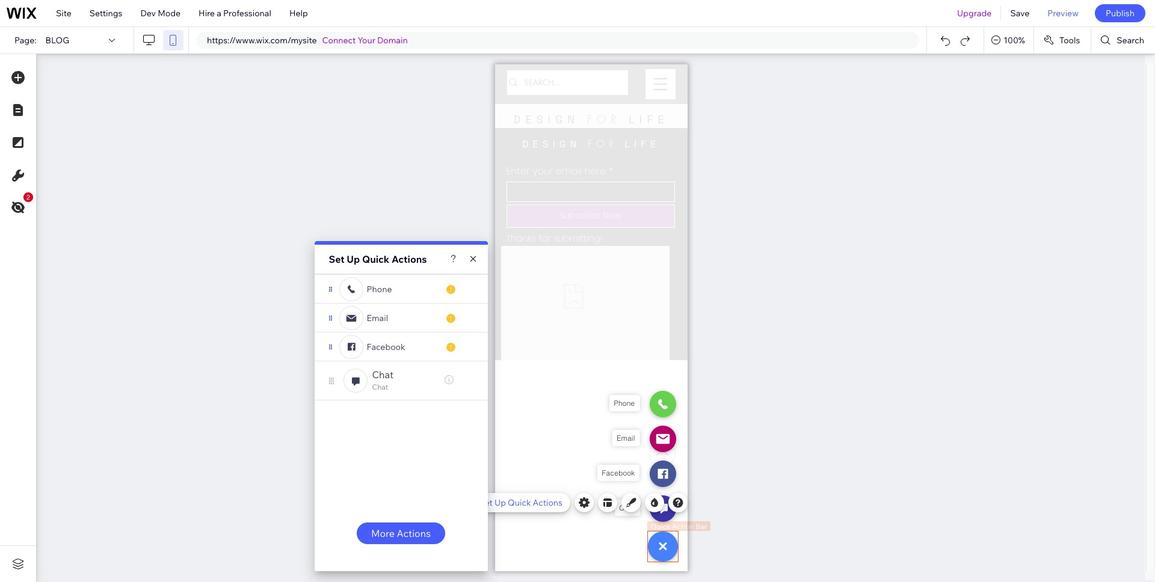 Task type: describe. For each thing, give the bounding box(es) containing it.
0 vertical spatial up
[[347, 253, 360, 265]]

connect
[[322, 35, 356, 46]]

1 vertical spatial set up quick actions
[[479, 498, 563, 508]]

1 horizontal spatial up
[[495, 498, 506, 508]]

domain
[[377, 35, 408, 46]]

tools button
[[1034, 27, 1091, 54]]

phone
[[367, 284, 392, 295]]

hire
[[199, 8, 215, 19]]

hire a professional
[[199, 8, 271, 19]]

1 vertical spatial set
[[479, 498, 493, 508]]

100% button
[[985, 27, 1034, 54]]

help
[[289, 8, 308, 19]]

publish
[[1106, 8, 1135, 19]]

more
[[371, 528, 395, 540]]

1 vertical spatial actions
[[533, 498, 563, 508]]

save
[[1011, 8, 1030, 19]]

2 button
[[5, 193, 33, 220]]

search button
[[1092, 27, 1155, 54]]

blog
[[45, 35, 69, 46]]

0 vertical spatial actions
[[392, 253, 427, 265]]

more actions button
[[357, 523, 445, 545]]

save button
[[1002, 0, 1039, 26]]

0 vertical spatial quick
[[362, 253, 390, 265]]

actions inside button
[[397, 528, 431, 540]]

more actions
[[371, 528, 431, 540]]

professional
[[223, 8, 271, 19]]

0 horizontal spatial set
[[329, 253, 345, 265]]

mode
[[158, 8, 181, 19]]



Task type: vqa. For each thing, say whether or not it's contained in the screenshot.
bottom to
no



Task type: locate. For each thing, give the bounding box(es) containing it.
quick
[[362, 253, 390, 265], [508, 498, 531, 508]]

1 horizontal spatial set up quick actions
[[479, 498, 563, 508]]

set up quick actions
[[329, 253, 427, 265], [479, 498, 563, 508]]

set
[[329, 253, 345, 265], [479, 498, 493, 508]]

settings
[[90, 8, 122, 19]]

actions
[[392, 253, 427, 265], [533, 498, 563, 508], [397, 528, 431, 540]]

dev mode
[[140, 8, 181, 19]]

https://www.wix.com/mysite connect your domain
[[207, 35, 408, 46]]

2 chat from the top
[[372, 383, 388, 392]]

0 horizontal spatial quick
[[362, 253, 390, 265]]

1 vertical spatial quick
[[508, 498, 531, 508]]

0 horizontal spatial up
[[347, 253, 360, 265]]

100%
[[1004, 35, 1025, 46]]

upgrade
[[957, 8, 992, 19]]

https://www.wix.com/mysite
[[207, 35, 317, 46]]

email
[[367, 313, 388, 323]]

dev
[[140, 8, 156, 19]]

0 vertical spatial set
[[329, 253, 345, 265]]

your
[[358, 35, 375, 46]]

up
[[347, 253, 360, 265], [495, 498, 506, 508]]

chat chat
[[372, 369, 394, 392]]

a
[[217, 8, 221, 19]]

1 vertical spatial up
[[495, 498, 506, 508]]

chat inside chat chat
[[372, 383, 388, 392]]

0 horizontal spatial set up quick actions
[[329, 253, 427, 265]]

chat
[[372, 369, 394, 381], [372, 383, 388, 392]]

2
[[26, 194, 30, 201]]

publish button
[[1095, 4, 1146, 22]]

1 chat from the top
[[372, 369, 394, 381]]

tools
[[1060, 35, 1080, 46]]

site
[[56, 8, 71, 19]]

0 vertical spatial chat
[[372, 369, 394, 381]]

search
[[1117, 35, 1145, 46]]

2 vertical spatial actions
[[397, 528, 431, 540]]

preview button
[[1039, 0, 1088, 26]]

1 vertical spatial chat
[[372, 383, 388, 392]]

1 horizontal spatial set
[[479, 498, 493, 508]]

0 vertical spatial set up quick actions
[[329, 253, 427, 265]]

1 horizontal spatial quick
[[508, 498, 531, 508]]

facebook
[[367, 341, 405, 352]]

preview
[[1048, 8, 1079, 19]]



